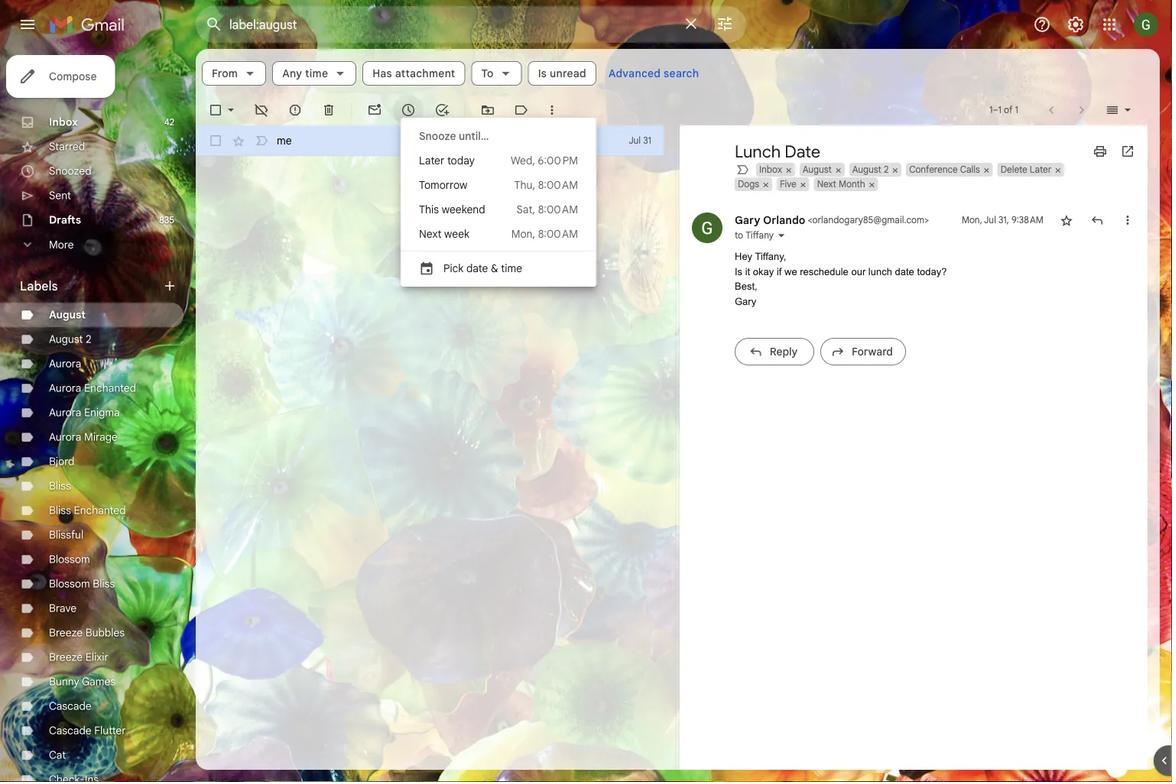 Task type: describe. For each thing, give the bounding box(es) containing it.
blossom for blossom bliss
[[49, 577, 90, 591]]

8:00 am for sat, 8:00 am
[[538, 203, 578, 216]]

august 2 link
[[49, 333, 91, 346]]

to
[[481, 67, 494, 80]]

has attachment
[[373, 67, 455, 80]]

inbox for "inbox" button
[[760, 164, 782, 176]]

if
[[777, 266, 782, 277]]

elixir
[[85, 651, 108, 664]]

2 for august 2 button
[[884, 164, 889, 176]]

bjord
[[49, 455, 74, 468]]

next for next month
[[817, 179, 837, 190]]

<
[[808, 215, 813, 226]]

to
[[735, 230, 744, 241]]

orlandogary85@gmail.com
[[813, 215, 925, 226]]

delete later button
[[998, 163, 1054, 177]]

aurora link
[[49, 357, 81, 371]]

pick
[[444, 262, 464, 275]]

starred
[[49, 140, 85, 153]]

breeze bubbles link
[[49, 626, 125, 640]]

enchanted for bliss enchanted
[[74, 504, 126, 517]]

cascade flutter link
[[49, 724, 126, 738]]

drafts link
[[49, 213, 81, 227]]

aurora for aurora enchanted
[[49, 382, 81, 395]]

aurora enigma
[[49, 406, 120, 420]]

cat
[[49, 749, 66, 762]]

3 1 from the left
[[1015, 104, 1019, 116]]

8:00 am for thu, 8:00 am
[[538, 178, 578, 192]]

best,
[[735, 281, 758, 292]]

blissful
[[49, 529, 84, 542]]

mon, for mon, 8:00 am
[[512, 227, 535, 241]]

pick date & time
[[444, 262, 523, 275]]

tiffany
[[746, 230, 774, 241]]

aurora enchanted link
[[49, 382, 136, 395]]

31,
[[999, 215, 1010, 226]]

sat, 8:00 am
[[517, 203, 578, 216]]

aurora for aurora link
[[49, 357, 81, 371]]

cat link
[[49, 749, 66, 762]]

advanced search button
[[603, 60, 706, 87]]

inbox button
[[756, 163, 784, 177]]

snooze menu menu
[[401, 118, 597, 287]]

breeze bubbles
[[49, 626, 125, 640]]

thu,
[[514, 178, 535, 192]]

tiffany,
[[755, 251, 787, 262]]

blissful link
[[49, 529, 84, 542]]

delete
[[1001, 164, 1028, 176]]

cascade flutter
[[49, 724, 126, 738]]

2 1 from the left
[[999, 104, 1002, 116]]

weekend
[[442, 203, 485, 216]]

mon, jul 31, 9:38 am
[[962, 215, 1044, 226]]

calls
[[960, 164, 980, 176]]

snooze image
[[401, 102, 416, 118]]

snooze
[[419, 129, 456, 143]]

is unread
[[538, 67, 587, 80]]

hey
[[735, 251, 753, 262]]

me row
[[196, 125, 772, 156]]

1 gary from the top
[[735, 213, 761, 227]]

date inside hey tiffany, is it okay if we reschedule our lunch date today? best, gary
[[895, 266, 915, 277]]

brave
[[49, 602, 77, 615]]

2 inside me row
[[498, 135, 503, 146]]

more image
[[545, 102, 560, 118]]

aurora enigma link
[[49, 406, 120, 420]]

clear search image
[[676, 8, 707, 39]]

6:00 pm
[[538, 154, 578, 167]]

blossom bliss link
[[49, 577, 115, 591]]

move to image
[[480, 102, 496, 118]]

today?
[[917, 266, 947, 277]]

august 2 button
[[850, 163, 891, 177]]

thu, 8:00 am
[[514, 178, 578, 192]]

labels image
[[514, 102, 529, 118]]

cascade for cascade flutter
[[49, 724, 92, 738]]

august inside me row
[[467, 135, 496, 146]]

&
[[491, 262, 498, 275]]

any time
[[282, 67, 328, 80]]

sent link
[[49, 189, 71, 202]]

august 2 inside me row
[[467, 135, 503, 146]]

bunny
[[49, 675, 79, 689]]

jul inside cell
[[984, 215, 997, 226]]

august up august 2 link
[[49, 308, 86, 322]]

mirage
[[84, 431, 118, 444]]

report spam image
[[288, 102, 303, 118]]

not starred image
[[1059, 213, 1075, 228]]

enchanted for aurora enchanted
[[84, 382, 136, 395]]

august inside august button
[[803, 164, 832, 176]]

august up aurora link
[[49, 333, 83, 346]]

search mail image
[[200, 11, 228, 38]]

bubbles
[[85, 626, 125, 640]]

delete image
[[321, 102, 337, 118]]

next week
[[419, 227, 470, 241]]

compose
[[49, 70, 97, 83]]

toggle split pane mode image
[[1105, 102, 1121, 118]]

bliss for bliss enchanted
[[49, 504, 71, 517]]

games
[[82, 675, 116, 689]]

august 2 for august 2 link
[[49, 333, 91, 346]]

jul inside me row
[[629, 135, 641, 146]]

next for next week
[[419, 227, 442, 241]]

support image
[[1033, 15, 1052, 34]]

to button
[[472, 61, 522, 86]]

advanced search
[[609, 67, 699, 80]]

jul 31
[[629, 135, 652, 146]]

–
[[993, 104, 999, 116]]

cascade link
[[49, 700, 92, 713]]

cascade for cascade link
[[49, 700, 92, 713]]

me
[[277, 134, 292, 147]]

mon, jul 31, 9:38 am cell
[[962, 213, 1044, 228]]

show details image
[[777, 231, 786, 240]]

compose button
[[6, 55, 115, 98]]

42
[[164, 117, 174, 128]]

dogs
[[738, 179, 760, 190]]

unread
[[550, 67, 587, 80]]

time inside popup button
[[305, 67, 328, 80]]

today
[[447, 154, 475, 167]]

any time button
[[272, 61, 357, 86]]

835
[[159, 215, 174, 226]]

sent
[[49, 189, 71, 202]]

search
[[664, 67, 699, 80]]



Task type: vqa. For each thing, say whether or not it's contained in the screenshot.
the Elixir
yes



Task type: locate. For each thing, give the bounding box(es) containing it.
1 vertical spatial gary
[[735, 296, 757, 307]]

0 horizontal spatial 1
[[990, 104, 993, 116]]

2 for august 2 link
[[86, 333, 91, 346]]

0 vertical spatial time
[[305, 67, 328, 80]]

2 horizontal spatial august 2
[[853, 164, 889, 176]]

date left the &
[[466, 262, 488, 275]]

blossom down blissful link
[[49, 553, 90, 566]]

None checkbox
[[208, 133, 223, 148]]

0 horizontal spatial august 2
[[49, 333, 91, 346]]

breeze for breeze elixir
[[49, 651, 83, 664]]

gary down best,
[[735, 296, 757, 307]]

1 vertical spatial 8:00 am
[[538, 203, 578, 216]]

aurora up bjord link
[[49, 431, 81, 444]]

1 horizontal spatial date
[[895, 266, 915, 277]]

date
[[785, 141, 821, 162]]

breeze down brave 'link'
[[49, 626, 83, 640]]

8:00 am for mon, 8:00 am
[[538, 227, 578, 241]]

conference calls button
[[907, 163, 982, 177]]

five
[[780, 179, 797, 190]]

None checkbox
[[208, 102, 223, 118]]

snoozed link
[[49, 164, 92, 178]]

of
[[1004, 104, 1013, 116]]

aurora mirage
[[49, 431, 118, 444]]

gary orlando < orlandogary85@gmail.com >
[[735, 213, 929, 227]]

gary up to tiffany
[[735, 213, 761, 227]]

0 vertical spatial gary
[[735, 213, 761, 227]]

0 horizontal spatial 2
[[86, 333, 91, 346]]

1 vertical spatial is
[[735, 266, 743, 277]]

five button
[[777, 177, 798, 191]]

time right any at the left of the page
[[305, 67, 328, 80]]

brave link
[[49, 602, 77, 615]]

1 blossom from the top
[[49, 553, 90, 566]]

0 vertical spatial jul
[[629, 135, 641, 146]]

1 horizontal spatial later
[[1030, 164, 1052, 176]]

cascade down bunny
[[49, 700, 92, 713]]

mon, inside snooze menu menu
[[512, 227, 535, 241]]

none checkbox inside the lunch date main content
[[208, 102, 223, 118]]

2 horizontal spatial inbox
[[760, 164, 782, 176]]

settings image
[[1067, 15, 1085, 34]]

Search mail text field
[[229, 17, 673, 32]]

enigma
[[84, 406, 120, 420]]

okay
[[753, 266, 774, 277]]

our
[[852, 266, 866, 277]]

none checkbox inside me row
[[208, 133, 223, 148]]

2 aurora from the top
[[49, 382, 81, 395]]

8:00 am down 6:00 pm
[[538, 178, 578, 192]]

next
[[817, 179, 837, 190], [419, 227, 442, 241]]

1 vertical spatial enchanted
[[74, 504, 126, 517]]

1 horizontal spatial jul
[[984, 215, 997, 226]]

is unread button
[[528, 61, 597, 86]]

1 vertical spatial jul
[[984, 215, 997, 226]]

2 vertical spatial 2
[[86, 333, 91, 346]]

0 vertical spatial august 2
[[467, 135, 503, 146]]

8:00 am down sat, 8:00 am on the top left of the page
[[538, 227, 578, 241]]

2 horizontal spatial 2
[[884, 164, 889, 176]]

0 vertical spatial mon,
[[962, 215, 983, 226]]

1 horizontal spatial 1
[[999, 104, 1002, 116]]

2 left conference
[[884, 164, 889, 176]]

0 horizontal spatial mon,
[[512, 227, 535, 241]]

1 vertical spatial breeze
[[49, 651, 83, 664]]

next inside snooze menu menu
[[419, 227, 442, 241]]

gary orlando cell
[[735, 213, 929, 227]]

gary
[[735, 213, 761, 227], [735, 296, 757, 307]]

inbox
[[49, 115, 78, 129], [433, 135, 456, 146], [760, 164, 782, 176]]

Not starred checkbox
[[1059, 213, 1075, 228]]

1 horizontal spatial time
[[501, 262, 523, 275]]

later right delete
[[1030, 164, 1052, 176]]

inbox up the later today at the left top
[[433, 135, 456, 146]]

0 vertical spatial next
[[817, 179, 837, 190]]

mon, 8:00 am
[[512, 227, 578, 241]]

later inside button
[[1030, 164, 1052, 176]]

1 aurora from the top
[[49, 357, 81, 371]]

wed,
[[511, 154, 535, 167]]

0 horizontal spatial later
[[419, 154, 445, 167]]

date
[[466, 262, 488, 275], [895, 266, 915, 277]]

1 vertical spatial mon,
[[512, 227, 535, 241]]

attachment
[[395, 67, 455, 80]]

0 horizontal spatial inbox
[[49, 115, 78, 129]]

0 vertical spatial blossom
[[49, 553, 90, 566]]

aurora for aurora enigma
[[49, 406, 81, 420]]

1 vertical spatial next
[[419, 227, 442, 241]]

jul
[[629, 135, 641, 146], [984, 215, 997, 226]]

aurora for aurora mirage
[[49, 431, 81, 444]]

jul left 31,
[[984, 215, 997, 226]]

1 horizontal spatial is
[[735, 266, 743, 277]]

august 2 for august 2 button
[[853, 164, 889, 176]]

2 inside button
[[884, 164, 889, 176]]

later inside snooze menu menu
[[419, 154, 445, 167]]

1 vertical spatial august 2
[[853, 164, 889, 176]]

gmail image
[[49, 9, 132, 40]]

later down snooze
[[419, 154, 445, 167]]

1 1 from the left
[[990, 104, 993, 116]]

reschedule
[[800, 266, 849, 277]]

breeze up bunny
[[49, 651, 83, 664]]

conference
[[910, 164, 958, 176]]

1
[[990, 104, 993, 116], [999, 104, 1002, 116], [1015, 104, 1019, 116]]

august 2 up today
[[467, 135, 503, 146]]

bliss for the bliss link
[[49, 480, 71, 493]]

time right the &
[[501, 262, 523, 275]]

any
[[282, 67, 302, 80]]

next month button
[[814, 177, 867, 191]]

1 horizontal spatial 2
[[498, 135, 503, 146]]

0 horizontal spatial time
[[305, 67, 328, 80]]

2 vertical spatial inbox
[[760, 164, 782, 176]]

bunny games link
[[49, 675, 116, 689]]

0 vertical spatial bliss
[[49, 480, 71, 493]]

0 horizontal spatial date
[[466, 262, 488, 275]]

bunny games
[[49, 675, 116, 689]]

inbox inside me row
[[433, 135, 456, 146]]

0 vertical spatial 2
[[498, 135, 503, 146]]

lunch date main content
[[196, 49, 1160, 770]]

next down this
[[419, 227, 442, 241]]

2 vertical spatial 8:00 am
[[538, 227, 578, 241]]

1 vertical spatial 2
[[884, 164, 889, 176]]

mon,
[[962, 215, 983, 226], [512, 227, 535, 241]]

mon, for mon, jul 31, 9:38 am
[[962, 215, 983, 226]]

1 cascade from the top
[[49, 700, 92, 713]]

gary inside hey tiffany, is it okay if we reschedule our lunch date today? best, gary
[[735, 296, 757, 307]]

2 blossom from the top
[[49, 577, 90, 591]]

1 vertical spatial time
[[501, 262, 523, 275]]

2 gary from the top
[[735, 296, 757, 307]]

august button
[[800, 163, 834, 177]]

0 vertical spatial cascade
[[49, 700, 92, 713]]

is left it
[[735, 266, 743, 277]]

0 horizontal spatial jul
[[629, 135, 641, 146]]

tomorrow
[[419, 178, 468, 192]]

blossom bliss
[[49, 577, 115, 591]]

main menu image
[[18, 15, 37, 34]]

remove label "august" image
[[254, 102, 269, 118]]

august up the month
[[853, 164, 882, 176]]

enchanted up 'enigma'
[[84, 382, 136, 395]]

next inside button
[[817, 179, 837, 190]]

3 8:00 am from the top
[[538, 227, 578, 241]]

0 horizontal spatial next
[[419, 227, 442, 241]]

blossom for blossom link
[[49, 553, 90, 566]]

breeze for breeze bubbles
[[49, 626, 83, 640]]

2 right until…
[[498, 135, 503, 146]]

month
[[839, 179, 866, 190]]

0 vertical spatial is
[[538, 67, 547, 80]]

mon, down sat, at the left top of page
[[512, 227, 535, 241]]

2 8:00 am from the top
[[538, 203, 578, 216]]

inbox up starred link
[[49, 115, 78, 129]]

august inside august 2 button
[[853, 164, 882, 176]]

snoozed
[[49, 164, 92, 178]]

1 horizontal spatial mon,
[[962, 215, 983, 226]]

2
[[498, 135, 503, 146], [884, 164, 889, 176], [86, 333, 91, 346]]

inbox down lunch date
[[760, 164, 782, 176]]

1 vertical spatial bliss
[[49, 504, 71, 517]]

3 aurora from the top
[[49, 406, 81, 420]]

hey tiffany, is it okay if we reschedule our lunch date today? best, gary
[[735, 251, 947, 307]]

it
[[746, 266, 751, 277]]

cascade down cascade link
[[49, 724, 92, 738]]

is left unread
[[538, 67, 547, 80]]

inbox for inbox link
[[49, 115, 78, 129]]

time inside snooze menu menu
[[501, 262, 523, 275]]

8:00 am down thu, 8:00 am
[[538, 203, 578, 216]]

4 aurora from the top
[[49, 431, 81, 444]]

2 down august link
[[86, 333, 91, 346]]

this weekend
[[419, 203, 485, 216]]

0 vertical spatial 8:00 am
[[538, 178, 578, 192]]

aurora up the aurora mirage link
[[49, 406, 81, 420]]

more button
[[0, 233, 184, 257]]

1 vertical spatial cascade
[[49, 724, 92, 738]]

flutter
[[94, 724, 126, 738]]

inbox link
[[49, 115, 78, 129]]

2 breeze from the top
[[49, 651, 83, 664]]

1 horizontal spatial august 2
[[467, 135, 503, 146]]

inbox inside button
[[760, 164, 782, 176]]

advanced search options image
[[710, 8, 740, 39]]

add to tasks image
[[434, 102, 450, 118]]

labels navigation
[[0, 49, 196, 782]]

1 horizontal spatial next
[[817, 179, 837, 190]]

enchanted up blissful link
[[74, 504, 126, 517]]

2 vertical spatial bliss
[[93, 577, 115, 591]]

2 cascade from the top
[[49, 724, 92, 738]]

lunch
[[735, 141, 781, 162]]

1 vertical spatial inbox
[[433, 135, 456, 146]]

mon, left 31,
[[962, 215, 983, 226]]

0 vertical spatial enchanted
[[84, 382, 136, 395]]

august up today
[[467, 135, 496, 146]]

we
[[785, 266, 797, 277]]

2 horizontal spatial 1
[[1015, 104, 1019, 116]]

mon, inside cell
[[962, 215, 983, 226]]

august down the date in the top of the page
[[803, 164, 832, 176]]

aurora mirage link
[[49, 431, 118, 444]]

is inside hey tiffany, is it okay if we reschedule our lunch date today? best, gary
[[735, 266, 743, 277]]

1 8:00 am from the top
[[538, 178, 578, 192]]

bliss enchanted
[[49, 504, 126, 517]]

date right 'lunch'
[[895, 266, 915, 277]]

1 vertical spatial blossom
[[49, 577, 90, 591]]

labels heading
[[20, 278, 162, 294]]

august 2 down august link
[[49, 333, 91, 346]]

1 – 1 of 1
[[990, 104, 1019, 116]]

2 vertical spatial august 2
[[49, 333, 91, 346]]

bjord link
[[49, 455, 74, 468]]

0 vertical spatial breeze
[[49, 626, 83, 640]]

2 inside labels navigation
[[86, 333, 91, 346]]

august 2 up the month
[[853, 164, 889, 176]]

1 horizontal spatial inbox
[[433, 135, 456, 146]]

aurora down aurora link
[[49, 382, 81, 395]]

31
[[643, 135, 652, 146]]

0 vertical spatial inbox
[[49, 115, 78, 129]]

1 breeze from the top
[[49, 626, 83, 640]]

labels
[[20, 278, 58, 294]]

aurora down august 2 link
[[49, 357, 81, 371]]

week
[[444, 227, 470, 241]]

sat,
[[517, 203, 535, 216]]

is inside button
[[538, 67, 547, 80]]

aurora enchanted
[[49, 382, 136, 395]]

0 horizontal spatial is
[[538, 67, 547, 80]]

later
[[419, 154, 445, 167], [1030, 164, 1052, 176]]

blossom down blossom link
[[49, 577, 90, 591]]

inbox inside labels navigation
[[49, 115, 78, 129]]

8:00 am
[[538, 178, 578, 192], [538, 203, 578, 216], [538, 227, 578, 241]]

date inside snooze menu menu
[[466, 262, 488, 275]]

next month
[[817, 179, 866, 190]]

bliss enchanted link
[[49, 504, 126, 517]]

this
[[419, 203, 439, 216]]

august link
[[49, 308, 86, 322]]

has
[[373, 67, 392, 80]]

august 2 inside labels navigation
[[49, 333, 91, 346]]

aurora
[[49, 357, 81, 371], [49, 382, 81, 395], [49, 406, 81, 420], [49, 431, 81, 444]]

breeze
[[49, 626, 83, 640], [49, 651, 83, 664]]

blossom link
[[49, 553, 90, 566]]

wed, 6:00 pm
[[511, 154, 578, 167]]

dogs button
[[735, 177, 761, 191]]

breeze elixir
[[49, 651, 108, 664]]

august 2 inside button
[[853, 164, 889, 176]]

next down august button at the right
[[817, 179, 837, 190]]

cascade
[[49, 700, 92, 713], [49, 724, 92, 738]]

orlando
[[763, 213, 806, 227]]

jul left 31 at top right
[[629, 135, 641, 146]]

None search field
[[196, 6, 747, 43]]

>
[[925, 215, 929, 226]]



